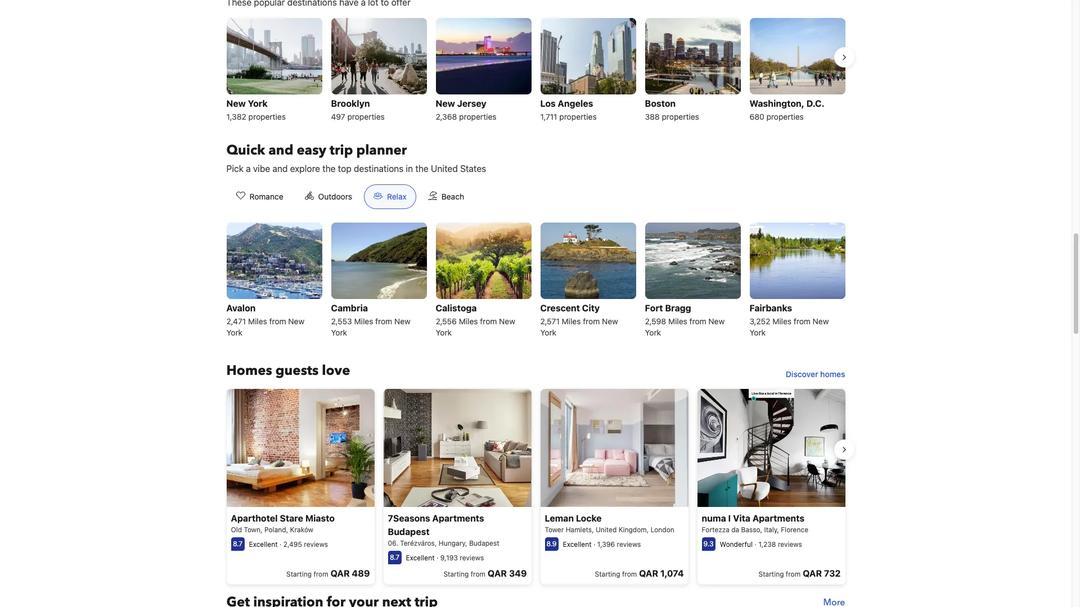 Task type: vqa. For each thing, say whether or not it's contained in the screenshot.


Task type: describe. For each thing, give the bounding box(es) containing it.
fairbanks
[[750, 303, 792, 313]]

homes
[[226, 362, 272, 380]]

new jersey 2,368 properties
[[436, 98, 497, 121]]

8.7 for 7seasons apartments budapest
[[390, 554, 400, 562]]

easy
[[297, 141, 326, 160]]

beach
[[442, 192, 464, 201]]

united inside the quick and easy trip planner pick a vibe and explore the top destinations in the united states
[[431, 164, 458, 174]]

starting for qar 349
[[444, 571, 469, 579]]

hamlets,
[[566, 526, 594, 535]]

8.7 element for aparthotel stare miasto
[[231, 538, 244, 552]]

discover
[[786, 370, 818, 379]]

miles inside crescent city 2,571 miles from new york
[[562, 317, 581, 326]]

1 vertical spatial and
[[273, 164, 288, 174]]

properties for washington, d.c.
[[767, 112, 804, 121]]

fort bragg 2,598 miles from new york
[[645, 303, 725, 338]]

numa
[[702, 514, 726, 524]]

reviews for qar 349
[[460, 554, 484, 563]]

guests
[[276, 362, 319, 380]]

trip
[[330, 141, 353, 160]]

i
[[728, 514, 731, 524]]

vibe
[[253, 164, 270, 174]]

2,471
[[226, 317, 246, 326]]

reviews for qar 489
[[304, 541, 328, 549]]

new inside fairbanks 3,252 miles from new york
[[813, 317, 829, 326]]

properties inside boston 388 properties
[[662, 112, 699, 121]]

properties for new jersey
[[459, 112, 497, 121]]

1 the from the left
[[322, 164, 336, 174]]

miles for calistoga
[[459, 317, 478, 326]]

1,382
[[226, 112, 246, 121]]

8.9 element
[[545, 538, 558, 552]]

calistoga
[[436, 303, 477, 313]]

vita
[[733, 514, 751, 524]]

numa i vita apartments fortezza da basso, italy, florence
[[702, 514, 809, 535]]

miles for avalon
[[248, 317, 267, 326]]

kingdom,
[[619, 526, 649, 535]]

starting from qar 489
[[286, 569, 370, 579]]

starting from qar 1,074
[[595, 569, 684, 579]]

from inside starting from qar 1,074
[[622, 571, 637, 579]]

1,396
[[597, 541, 615, 549]]

2,556
[[436, 317, 457, 326]]

· for vita
[[755, 541, 757, 549]]

york inside new york 1,382 properties
[[248, 98, 268, 109]]

excellent · 2,495 reviews
[[249, 541, 328, 549]]

7seasons apartments budapest 06. terézváros, hungary, budapest
[[388, 514, 499, 548]]

1 horizontal spatial budapest
[[469, 540, 499, 548]]

york inside fairbanks 3,252 miles from new york
[[750, 328, 766, 338]]

starting from qar 349
[[444, 569, 527, 579]]

1,238
[[759, 541, 776, 549]]

from inside crescent city 2,571 miles from new york
[[583, 317, 600, 326]]

old
[[231, 526, 242, 535]]

los angeles 1,711 properties
[[540, 98, 597, 121]]

explore
[[290, 164, 320, 174]]

excellent for aparthotel
[[249, 541, 278, 549]]

homes
[[820, 370, 845, 379]]

new inside cambria 2,553 miles from new york
[[394, 317, 411, 326]]

9.3 element
[[702, 538, 715, 552]]

new inside crescent city 2,571 miles from new york
[[602, 317, 618, 326]]

qar 489
[[331, 569, 370, 579]]

aparthotel stare miasto old town, poland, kraków
[[231, 514, 335, 535]]

a
[[246, 164, 251, 174]]

properties for new york
[[248, 112, 286, 121]]

starting for qar 732
[[759, 571, 784, 579]]

homes guests love
[[226, 362, 350, 380]]

boston
[[645, 98, 676, 109]]

city
[[582, 303, 600, 313]]

florence
[[781, 526, 809, 535]]

06.
[[388, 540, 398, 548]]

hungary,
[[439, 540, 467, 548]]

terézváros,
[[400, 540, 437, 548]]

kraków
[[290, 526, 313, 535]]

9.3
[[704, 540, 714, 549]]

york inside crescent city 2,571 miles from new york
[[540, 328, 556, 338]]

qar 349
[[488, 569, 527, 579]]

romance button
[[226, 184, 293, 209]]

excellent element for leman
[[563, 541, 592, 549]]

properties for los angeles
[[559, 112, 597, 121]]

stare
[[280, 514, 303, 524]]

miles inside the fort bragg 2,598 miles from new york
[[668, 317, 687, 326]]

properties inside the brooklyn 497 properties
[[347, 112, 385, 121]]

town,
[[244, 526, 263, 535]]

tab list containing romance
[[217, 184, 483, 210]]

locke
[[576, 514, 602, 524]]

9,193
[[440, 554, 458, 563]]

discover homes
[[786, 370, 845, 379]]

from inside the fort bragg 2,598 miles from new york
[[690, 317, 706, 326]]

new inside the avalon 2,471 miles from new york
[[288, 317, 304, 326]]

york inside the fort bragg 2,598 miles from new york
[[645, 328, 661, 338]]

miles for cambria
[[354, 317, 373, 326]]

top
[[338, 164, 351, 174]]

new inside new jersey 2,368 properties
[[436, 98, 455, 109]]

reviews for qar 1,074
[[617, 541, 641, 549]]

wonderful element
[[720, 541, 753, 549]]

apartments inside 7seasons apartments budapest 06. terézváros, hungary, budapest
[[432, 514, 484, 524]]

relax button
[[364, 184, 416, 209]]

new york 1,382 properties
[[226, 98, 286, 121]]

1,711
[[540, 112, 557, 121]]

fortezza
[[702, 526, 730, 535]]

quick and easy trip planner pick a vibe and explore the top destinations in the united states
[[226, 141, 486, 174]]

2,495
[[283, 541, 302, 549]]

d.c.
[[807, 98, 825, 109]]

680
[[750, 112, 764, 121]]

love
[[322, 362, 350, 380]]

8.7 for aparthotel stare miasto
[[233, 540, 243, 549]]

wonderful
[[720, 541, 753, 549]]

crescent
[[540, 303, 580, 313]]

from inside 'starting from qar 732'
[[786, 571, 801, 579]]



Task type: locate. For each thing, give the bounding box(es) containing it.
from right "3,252" in the right of the page
[[794, 317, 811, 326]]

miles down fairbanks
[[773, 317, 792, 326]]

2 properties from the left
[[347, 112, 385, 121]]

york down "3,252" in the right of the page
[[750, 328, 766, 338]]

york down 2,471
[[226, 328, 243, 338]]

miles inside "calistoga 2,556 miles from new york"
[[459, 317, 478, 326]]

starting inside 'starting from qar 732'
[[759, 571, 784, 579]]

destinations
[[354, 164, 404, 174]]

reviews for qar 732
[[778, 541, 802, 549]]

miles inside cambria 2,553 miles from new york
[[354, 317, 373, 326]]

reviews up the starting from qar 349
[[460, 554, 484, 563]]

·
[[280, 541, 282, 549], [593, 541, 596, 549], [755, 541, 757, 549], [437, 554, 439, 563]]

0 horizontal spatial united
[[431, 164, 458, 174]]

497
[[331, 112, 345, 121]]

from right 2,556
[[480, 317, 497, 326]]

miles down crescent
[[562, 317, 581, 326]]

excellent element down town,
[[249, 541, 278, 549]]

new inside "calistoga 2,556 miles from new york"
[[499, 317, 515, 326]]

8.7 down old
[[233, 540, 243, 549]]

los
[[540, 98, 556, 109]]

· left 9,193
[[437, 554, 439, 563]]

excellent element for 7seasons
[[406, 554, 435, 563]]

poland,
[[264, 526, 288, 535]]

3 starting from the left
[[595, 571, 620, 579]]

york inside cambria 2,553 miles from new york
[[331, 328, 347, 338]]

0 horizontal spatial the
[[322, 164, 336, 174]]

starting down 1,238
[[759, 571, 784, 579]]

york
[[248, 98, 268, 109], [226, 328, 243, 338], [331, 328, 347, 338], [436, 328, 452, 338], [540, 328, 556, 338], [645, 328, 661, 338], [750, 328, 766, 338]]

4 properties from the left
[[559, 112, 597, 121]]

starting inside the starting from qar 489
[[286, 571, 312, 579]]

· for miasto
[[280, 541, 282, 549]]

from inside the starting from qar 349
[[471, 571, 486, 579]]

basso,
[[741, 526, 762, 535]]

apartments up hungary,
[[432, 514, 484, 524]]

new left 2,598
[[602, 317, 618, 326]]

reviews down florence
[[778, 541, 802, 549]]

cambria 2,553 miles from new york
[[331, 303, 411, 338]]

0 vertical spatial 8.7
[[233, 540, 243, 549]]

from left qar 732
[[786, 571, 801, 579]]

avalon 2,471 miles from new york
[[226, 303, 304, 338]]

new up discover homes
[[813, 317, 829, 326]]

2 apartments from the left
[[753, 514, 805, 524]]

and
[[269, 141, 293, 160], [273, 164, 288, 174]]

excellent element
[[249, 541, 278, 549], [563, 541, 592, 549], [406, 554, 435, 563]]

2,368
[[436, 112, 457, 121]]

excellent · 1,396 reviews
[[563, 541, 641, 549]]

new left the 2,571
[[499, 317, 515, 326]]

da
[[732, 526, 739, 535]]

tab list
[[217, 184, 483, 210]]

1 horizontal spatial excellent element
[[406, 554, 435, 563]]

new
[[226, 98, 246, 109], [436, 98, 455, 109], [288, 317, 304, 326], [394, 317, 411, 326], [499, 317, 515, 326], [602, 317, 618, 326], [709, 317, 725, 326], [813, 317, 829, 326]]

outdoors button
[[295, 184, 362, 209]]

budapest down 7seasons
[[388, 527, 430, 537]]

· left 1,238
[[755, 541, 757, 549]]

apartments inside numa i vita apartments fortezza da basso, italy, florence
[[753, 514, 805, 524]]

properties down jersey
[[459, 112, 497, 121]]

from inside the avalon 2,471 miles from new york
[[269, 317, 286, 326]]

0 horizontal spatial 8.7 element
[[231, 538, 244, 552]]

new inside new york 1,382 properties
[[226, 98, 246, 109]]

and right vibe
[[273, 164, 288, 174]]

excellent for 7seasons
[[406, 554, 435, 563]]

avalon
[[226, 303, 256, 313]]

· for budapest
[[437, 554, 439, 563]]

2 starting from the left
[[444, 571, 469, 579]]

excellent element down the terézváros,
[[406, 554, 435, 563]]

crescent city 2,571 miles from new york
[[540, 303, 618, 338]]

properties right 1,382
[[248, 112, 286, 121]]

1 vertical spatial 8.7
[[390, 554, 400, 562]]

excellent down hamlets, on the bottom right
[[563, 541, 592, 549]]

aparthotel
[[231, 514, 278, 524]]

miles down bragg
[[668, 317, 687, 326]]

in
[[406, 164, 413, 174]]

reviews
[[304, 541, 328, 549], [617, 541, 641, 549], [778, 541, 802, 549], [460, 554, 484, 563]]

0 vertical spatial united
[[431, 164, 458, 174]]

2,598
[[645, 317, 666, 326]]

romance
[[250, 192, 283, 201]]

properties inside washington, d.c. 680 properties
[[767, 112, 804, 121]]

2 horizontal spatial excellent
[[563, 541, 592, 549]]

the left the top
[[322, 164, 336, 174]]

miles down cambria
[[354, 317, 373, 326]]

excellent element for aparthotel
[[249, 541, 278, 549]]

1 vertical spatial budapest
[[469, 540, 499, 548]]

starting inside starting from qar 1,074
[[595, 571, 620, 579]]

bragg
[[665, 303, 691, 313]]

region
[[217, 13, 854, 128], [217, 385, 854, 590]]

miles down avalon
[[248, 317, 267, 326]]

new up 1,382
[[226, 98, 246, 109]]

1 properties from the left
[[248, 112, 286, 121]]

properties inside new jersey 2,368 properties
[[459, 112, 497, 121]]

beach button
[[418, 184, 474, 209]]

york inside the avalon 2,471 miles from new york
[[226, 328, 243, 338]]

calistoga 2,556 miles from new york
[[436, 303, 515, 338]]

from right 2,471
[[269, 317, 286, 326]]

new left 2,553
[[288, 317, 304, 326]]

4 starting from the left
[[759, 571, 784, 579]]

1 apartments from the left
[[432, 514, 484, 524]]

1 vertical spatial united
[[596, 526, 617, 535]]

outdoors
[[318, 192, 352, 201]]

from inside cambria 2,553 miles from new york
[[375, 317, 392, 326]]

0 vertical spatial and
[[269, 141, 293, 160]]

miles inside the avalon 2,471 miles from new york
[[248, 317, 267, 326]]

8.9
[[547, 540, 557, 549]]

from left qar 349
[[471, 571, 486, 579]]

from left qar 1,074
[[622, 571, 637, 579]]

1 vertical spatial region
[[217, 385, 854, 590]]

3 properties from the left
[[459, 112, 497, 121]]

starting down 9,193
[[444, 571, 469, 579]]

properties down "angeles" at the right top of the page
[[559, 112, 597, 121]]

1 horizontal spatial the
[[415, 164, 429, 174]]

reviews down kingdom,
[[617, 541, 641, 549]]

from down the city
[[583, 317, 600, 326]]

1 horizontal spatial united
[[596, 526, 617, 535]]

starting down 2,495
[[286, 571, 312, 579]]

3,252
[[750, 317, 770, 326]]

wonderful · 1,238 reviews
[[720, 541, 802, 549]]

excellent for leman
[[563, 541, 592, 549]]

0 horizontal spatial budapest
[[388, 527, 430, 537]]

2,571
[[540, 317, 560, 326]]

the right in
[[415, 164, 429, 174]]

excellent · 9,193 reviews
[[406, 554, 484, 563]]

8.7 element down 06. at the bottom left of page
[[388, 552, 401, 565]]

york down 2,553
[[331, 328, 347, 338]]

york up quick
[[248, 98, 268, 109]]

starting down 1,396
[[595, 571, 620, 579]]

properties down the washington,
[[767, 112, 804, 121]]

3 miles from the left
[[459, 317, 478, 326]]

8.7 element for 7seasons apartments budapest
[[388, 552, 401, 565]]

jersey
[[457, 98, 486, 109]]

· left 2,495
[[280, 541, 282, 549]]

388
[[645, 112, 660, 121]]

starting for qar 489
[[286, 571, 312, 579]]

properties
[[248, 112, 286, 121], [347, 112, 385, 121], [459, 112, 497, 121], [559, 112, 597, 121], [662, 112, 699, 121], [767, 112, 804, 121]]

boston 388 properties
[[645, 98, 699, 121]]

apartments up italy,
[[753, 514, 805, 524]]

6 miles from the left
[[773, 317, 792, 326]]

2 the from the left
[[415, 164, 429, 174]]

1 starting from the left
[[286, 571, 312, 579]]

1 horizontal spatial 8.7
[[390, 554, 400, 562]]

from left qar 489
[[314, 571, 328, 579]]

from right 2,553
[[375, 317, 392, 326]]

starting for qar 1,074
[[595, 571, 620, 579]]

1 horizontal spatial apartments
[[753, 514, 805, 524]]

miles
[[248, 317, 267, 326], [354, 317, 373, 326], [459, 317, 478, 326], [562, 317, 581, 326], [668, 317, 687, 326], [773, 317, 792, 326]]

excellent down town,
[[249, 541, 278, 549]]

0 horizontal spatial 8.7
[[233, 540, 243, 549]]

york down 2,556
[[436, 328, 452, 338]]

new left "3,252" in the right of the page
[[709, 317, 725, 326]]

1 region from the top
[[217, 13, 854, 128]]

brooklyn 497 properties
[[331, 98, 385, 121]]

from inside "calistoga 2,556 miles from new york"
[[480, 317, 497, 326]]

qar 732
[[803, 569, 841, 579]]

united up beach button
[[431, 164, 458, 174]]

quick
[[226, 141, 265, 160]]

brooklyn
[[331, 98, 370, 109]]

excellent element down hamlets, on the bottom right
[[563, 541, 592, 549]]

and up vibe
[[269, 141, 293, 160]]

washington,
[[750, 98, 804, 109]]

4 miles from the left
[[562, 317, 581, 326]]

fort
[[645, 303, 663, 313]]

7seasons
[[388, 514, 430, 524]]

from
[[269, 317, 286, 326], [375, 317, 392, 326], [480, 317, 497, 326], [583, 317, 600, 326], [690, 317, 706, 326], [794, 317, 811, 326], [314, 571, 328, 579], [471, 571, 486, 579], [622, 571, 637, 579], [786, 571, 801, 579]]

budapest
[[388, 527, 430, 537], [469, 540, 499, 548]]

0 horizontal spatial apartments
[[432, 514, 484, 524]]

0 horizontal spatial excellent
[[249, 541, 278, 549]]

0 horizontal spatial excellent element
[[249, 541, 278, 549]]

tower
[[545, 526, 564, 535]]

york inside "calistoga 2,556 miles from new york"
[[436, 328, 452, 338]]

new inside the fort bragg 2,598 miles from new york
[[709, 317, 725, 326]]

states
[[460, 164, 486, 174]]

new up 2,368
[[436, 98, 455, 109]]

properties inside los angeles 1,711 properties
[[559, 112, 597, 121]]

new left 2,556
[[394, 317, 411, 326]]

washington, d.c. 680 properties
[[750, 98, 825, 121]]

qar 1,074
[[639, 569, 684, 579]]

leman locke tower hamlets, united kingdom, london
[[545, 514, 674, 535]]

apartments
[[432, 514, 484, 524], [753, 514, 805, 524]]

5 miles from the left
[[668, 317, 687, 326]]

united inside leman locke tower hamlets, united kingdom, london
[[596, 526, 617, 535]]

from inside the starting from qar 489
[[314, 571, 328, 579]]

excellent down the terézváros,
[[406, 554, 435, 563]]

properties down boston
[[662, 112, 699, 121]]

from down bragg
[[690, 317, 706, 326]]

8.7 element down old
[[231, 538, 244, 552]]

united up 1,396
[[596, 526, 617, 535]]

6 properties from the left
[[767, 112, 804, 121]]

0 vertical spatial budapest
[[388, 527, 430, 537]]

starting from qar 732
[[759, 569, 841, 579]]

cambria
[[331, 303, 368, 313]]

region containing new york
[[217, 13, 854, 128]]

region containing aparthotel stare miasto
[[217, 385, 854, 590]]

1 horizontal spatial excellent
[[406, 554, 435, 563]]

discover homes link
[[781, 365, 850, 385]]

· for tower
[[593, 541, 596, 549]]

miles down calistoga
[[459, 317, 478, 326]]

the
[[322, 164, 336, 174], [415, 164, 429, 174]]

0 vertical spatial region
[[217, 13, 854, 128]]

2 miles from the left
[[354, 317, 373, 326]]

2 region from the top
[[217, 385, 854, 590]]

angeles
[[558, 98, 593, 109]]

2,553
[[331, 317, 352, 326]]

budapest up the starting from qar 349
[[469, 540, 499, 548]]

leman
[[545, 514, 574, 524]]

planner
[[356, 141, 407, 160]]

1 miles from the left
[[248, 317, 267, 326]]

8.7 down 06. at the bottom left of page
[[390, 554, 400, 562]]

york down the 2,571
[[540, 328, 556, 338]]

miasto
[[305, 514, 335, 524]]

8.7 element
[[231, 538, 244, 552], [388, 552, 401, 565]]

1 horizontal spatial 8.7 element
[[388, 552, 401, 565]]

london
[[651, 526, 674, 535]]

italy,
[[764, 526, 779, 535]]

2 horizontal spatial excellent element
[[563, 541, 592, 549]]

fairbanks 3,252 miles from new york
[[750, 303, 829, 338]]

· left 1,396
[[593, 541, 596, 549]]

reviews down kraków at the bottom
[[304, 541, 328, 549]]

5 properties from the left
[[662, 112, 699, 121]]

york down 2,598
[[645, 328, 661, 338]]

8.7
[[233, 540, 243, 549], [390, 554, 400, 562]]

excellent
[[249, 541, 278, 549], [563, 541, 592, 549], [406, 554, 435, 563]]

properties down brooklyn
[[347, 112, 385, 121]]

miles inside fairbanks 3,252 miles from new york
[[773, 317, 792, 326]]

relax
[[387, 192, 407, 201]]

miles for fairbanks
[[773, 317, 792, 326]]

starting inside the starting from qar 349
[[444, 571, 469, 579]]

properties inside new york 1,382 properties
[[248, 112, 286, 121]]

from inside fairbanks 3,252 miles from new york
[[794, 317, 811, 326]]

pick
[[226, 164, 244, 174]]



